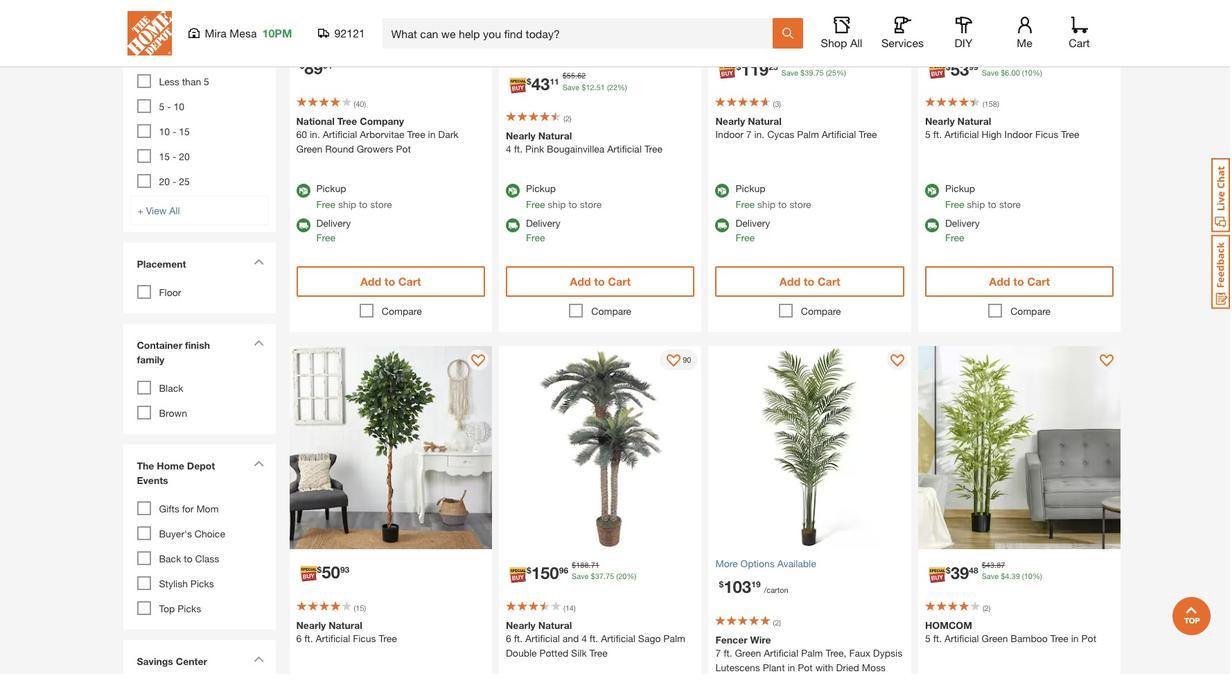 Task type: locate. For each thing, give the bounding box(es) containing it.
$ inside $ 103 19 /carton
[[720, 579, 724, 589]]

20 down the 15 - 20 link
[[159, 175, 170, 187]]

0 horizontal spatial 75
[[606, 572, 615, 581]]

2 available shipping image from the left
[[716, 219, 730, 233]]

43 left 87
[[987, 560, 995, 569]]

4 down 87
[[1006, 572, 1010, 581]]

caret icon image inside container finish family link
[[253, 340, 264, 346]]

3 caret icon image from the top
[[253, 461, 264, 467]]

in. down national at the left top of the page
[[310, 129, 320, 140]]

1 horizontal spatial 15
[[179, 126, 190, 137]]

compare for 53
[[1011, 305, 1051, 317]]

1 horizontal spatial available shipping image
[[716, 219, 730, 233]]

natural up cycas
[[748, 115, 782, 127]]

caret icon image
[[253, 259, 264, 265], [253, 340, 264, 346], [253, 461, 264, 467], [253, 656, 264, 662]]

pot right bamboo
[[1082, 632, 1097, 644]]

4 caret icon image from the top
[[253, 656, 264, 662]]

2 vertical spatial 4
[[582, 632, 587, 644]]

%) right 00
[[1033, 68, 1043, 77]]

caret icon image for savings center
[[253, 656, 264, 662]]

ft. for 5 ft. artificial high indoor ficus tree
[[934, 129, 943, 140]]

delivery for 119
[[736, 217, 771, 229]]

0 vertical spatial 75
[[816, 68, 824, 77]]

37
[[596, 572, 604, 581]]

( 2 ) up nearly natural 4 ft. pink bougainvillea artificial tree
[[564, 114, 572, 123]]

artificial inside nearly natural 4 ft. pink bougainvillea artificial tree
[[608, 143, 642, 155]]

7 inside fencer wire 7 ft. green artificial palm tree, faux dypsis lutescens plant in pot with dried moss
[[716, 647, 721, 659]]

( inside $ 188 . 71 save $ 37 . 75 ( 20 %)
[[617, 572, 619, 581]]

$ 55 . 62 save $ 12 . 51 ( 22 %)
[[563, 71, 628, 92]]

nearly inside nearly natural 4 ft. pink bougainvillea artificial tree
[[506, 130, 536, 142]]

87
[[997, 560, 1006, 569]]

available for pickup image
[[296, 184, 310, 198], [506, 184, 520, 198], [926, 184, 940, 198]]

display image for (
[[891, 355, 905, 369]]

%) inside $ 43 . 87 save $ 4 . 39 ( 10 %)
[[1033, 572, 1043, 581]]

0 horizontal spatial 15
[[159, 151, 170, 162]]

20 right 37 on the bottom left of page
[[619, 572, 627, 581]]

high
[[982, 129, 1003, 140]]

tree inside nearly natural 5 ft. artificial high indoor ficus tree
[[1062, 129, 1080, 140]]

artificial up round
[[323, 129, 357, 140]]

me button
[[1003, 17, 1048, 50]]

$ inside '$ 89 04'
[[300, 61, 305, 71]]

75
[[816, 68, 824, 77], [606, 572, 615, 581]]

2 ship from the left
[[548, 199, 566, 210]]

25 down shop
[[829, 68, 837, 77]]

2 horizontal spatial ( 2 )
[[983, 603, 991, 612]]

) up homcom 5 ft. artificial green bamboo tree in pot
[[989, 603, 991, 612]]

0 vertical spatial pot
[[396, 143, 411, 155]]

artificial right bougainvillea
[[608, 143, 642, 155]]

1 horizontal spatial 7
[[747, 129, 752, 140]]

add for 119
[[780, 275, 801, 288]]

cart for 53
[[1028, 275, 1051, 288]]

pickup for 119
[[736, 183, 766, 194]]

1 horizontal spatial ( 2 )
[[774, 618, 782, 627]]

1 vertical spatial pot
[[1082, 632, 1097, 644]]

3 available shipping image from the left
[[926, 219, 940, 233]]

1 horizontal spatial green
[[735, 647, 762, 659]]

0 horizontal spatial 4
[[506, 143, 512, 155]]

palm inside nearly natural indoor 7 in. cycas palm artificial tree
[[798, 129, 820, 140]]

1 pickup free ship to store from the left
[[317, 183, 392, 210]]

ficus right high
[[1036, 129, 1059, 140]]

1 vertical spatial all
[[169, 205, 180, 216]]

natural for 43
[[539, 130, 572, 142]]

diy
[[955, 36, 973, 49]]

20 down 10 - 15
[[179, 151, 190, 162]]

2
[[566, 114, 570, 123], [985, 603, 989, 612], [775, 618, 780, 627]]

2 delivery free from the left
[[526, 217, 561, 244]]

2 store from the left
[[580, 199, 602, 210]]

product height (in.)
[[137, 47, 226, 59]]

1 available for pickup image from the left
[[296, 184, 310, 198]]

6
[[1006, 68, 1010, 77], [296, 632, 302, 644], [506, 632, 512, 644]]

indoor 7 in. cycas palm artificial tree image
[[709, 0, 912, 45]]

15 - 20
[[159, 151, 190, 162]]

display image
[[472, 355, 485, 369], [667, 355, 681, 369], [891, 355, 905, 369], [1101, 355, 1115, 369]]

nearly for 43
[[506, 130, 536, 142]]

1 vertical spatial in
[[1072, 632, 1080, 644]]

1 vertical spatial 43
[[987, 560, 995, 569]]

green inside homcom 5 ft. artificial green bamboo tree in pot
[[982, 632, 1009, 644]]

2 horizontal spatial 4
[[1006, 572, 1010, 581]]

( 40 )
[[354, 99, 366, 109]]

brown
[[159, 407, 187, 419]]

90 button
[[660, 350, 699, 371]]

$ 188 . 71 save $ 37 . 75 ( 20 %)
[[572, 560, 637, 581]]

2 vertical spatial 2
[[775, 618, 780, 627]]

options
[[741, 558, 775, 569]]

0 horizontal spatial pot
[[396, 143, 411, 155]]

natural up pink
[[539, 130, 572, 142]]

natural inside nearly natural 5 ft. artificial high indoor ficus tree
[[958, 115, 992, 127]]

nearly natural 5 ft. artificial high indoor ficus tree
[[926, 115, 1080, 140]]

save down 55
[[563, 82, 580, 92]]

0 horizontal spatial available for pickup image
[[296, 184, 310, 198]]

10pm
[[262, 26, 292, 40]]

2 horizontal spatial available for pickup image
[[926, 184, 940, 198]]

2 compare from the left
[[592, 305, 632, 317]]

nearly up pink
[[506, 130, 536, 142]]

25
[[769, 62, 779, 72], [829, 68, 837, 77], [179, 175, 190, 187]]

1 horizontal spatial in.
[[755, 129, 765, 140]]

0 horizontal spatial in
[[428, 129, 436, 140]]

0 vertical spatial all
[[851, 36, 863, 49]]

caret icon image inside the savings center link
[[253, 656, 264, 662]]

2 horizontal spatial 20
[[619, 572, 627, 581]]

green up lutescens
[[735, 647, 762, 659]]

2 horizontal spatial 2
[[985, 603, 989, 612]]

43 inside $ 43 . 87 save $ 4 . 39 ( 10 %)
[[987, 560, 995, 569]]

live chat image
[[1212, 158, 1231, 232]]

- up the 15 - 20 link
[[173, 126, 176, 137]]

75 inside $ 188 . 71 save $ 37 . 75 ( 20 %)
[[606, 572, 615, 581]]

available shipping image for 43
[[506, 219, 520, 233]]

2 vertical spatial ( 2 )
[[774, 618, 782, 627]]

pink
[[526, 143, 545, 155]]

back
[[159, 553, 181, 565]]

in. inside nearly natural indoor 7 in. cycas palm artificial tree
[[755, 129, 765, 140]]

indoor left cycas
[[716, 129, 744, 140]]

arborvitae
[[360, 129, 405, 140]]

1 vertical spatial ficus
[[353, 632, 376, 644]]

3 delivery free from the left
[[736, 217, 771, 244]]

7 ft. green artificial palm tree, faux dypsis lutescens plant in pot with dried moss image
[[709, 346, 912, 549]]

10 down the 5 - 10 in the top of the page
[[159, 126, 170, 137]]

shop
[[822, 36, 848, 49]]

$ inside $ 50 93
[[317, 564, 322, 575]]

savings center
[[137, 655, 207, 667]]

0 horizontal spatial ficus
[[353, 632, 376, 644]]

in inside fencer wire 7 ft. green artificial palm tree, faux dypsis lutescens plant in pot with dried moss
[[788, 662, 796, 673]]

%) inside $ 188 . 71 save $ 37 . 75 ( 20 %)
[[627, 572, 637, 581]]

natural for 119
[[748, 115, 782, 127]]

1 vertical spatial picks
[[178, 603, 201, 614]]

pot down arborvitae
[[396, 143, 411, 155]]

ft. inside homcom 5 ft. artificial green bamboo tree in pot
[[934, 632, 943, 644]]

) for bamboo
[[989, 603, 991, 612]]

What can we help you find today? search field
[[391, 19, 772, 48]]

2 down /carton
[[775, 618, 780, 627]]

caret icon image for container finish family
[[253, 340, 264, 346]]

nearly down 50
[[296, 619, 326, 631]]

2 display image from the left
[[667, 355, 681, 369]]

natural inside nearly natural 4 ft. pink bougainvillea artificial tree
[[539, 130, 572, 142]]

2 vertical spatial in
[[788, 662, 796, 673]]

events
[[137, 474, 168, 486]]

caret icon image for placement
[[253, 259, 264, 265]]

2 pickup free ship to store from the left
[[526, 183, 602, 210]]

caret icon image inside placement link
[[253, 259, 264, 265]]

2 horizontal spatial 39
[[1012, 572, 1021, 581]]

39
[[805, 68, 814, 77], [951, 563, 970, 583], [1012, 572, 1021, 581]]

ft. inside fencer wire 7 ft. green artificial palm tree, faux dypsis lutescens plant in pot with dried moss
[[724, 647, 733, 659]]

1 vertical spatial green
[[982, 632, 1009, 644]]

nearly down 119
[[716, 115, 746, 127]]

53
[[951, 60, 970, 79]]

artificial inside nearly natural 5 ft. artificial high indoor ficus tree
[[945, 129, 980, 140]]

%) up homcom 5 ft. artificial green bamboo tree in pot
[[1033, 572, 1043, 581]]

1 horizontal spatial 75
[[816, 68, 824, 77]]

0 vertical spatial 7
[[747, 129, 752, 140]]

2 horizontal spatial pot
[[1082, 632, 1097, 644]]

3 store from the left
[[790, 199, 812, 210]]

- down 10 - 15
[[173, 151, 176, 162]]

0 horizontal spatial 25
[[179, 175, 190, 187]]

10 inside $ 43 . 87 save $ 4 . 39 ( 10 %)
[[1025, 572, 1033, 581]]

1 available shipping image from the left
[[506, 219, 520, 233]]

0 vertical spatial 43
[[532, 74, 550, 94]]

$ 50 93
[[317, 562, 350, 582]]

4
[[506, 143, 512, 155], [1006, 572, 1010, 581], [582, 632, 587, 644]]

) up nearly natural 5 ft. artificial high indoor ficus tree
[[998, 99, 1000, 109]]

indoor
[[716, 129, 744, 140], [1005, 129, 1033, 140]]

( inside $ 55 . 62 save $ 12 . 51 ( 22 %)
[[607, 82, 609, 92]]

1 horizontal spatial 2
[[775, 618, 780, 627]]

25 down the 15 - 20 link
[[179, 175, 190, 187]]

all inside button
[[851, 36, 863, 49]]

nearly down 53
[[926, 115, 955, 127]]

tree inside homcom 5 ft. artificial green bamboo tree in pot
[[1051, 632, 1069, 644]]

7 down fencer at the right
[[716, 647, 721, 659]]

in inside homcom 5 ft. artificial green bamboo tree in pot
[[1072, 632, 1080, 644]]

natural up and at bottom left
[[539, 619, 572, 631]]

5
[[204, 76, 209, 87], [159, 101, 165, 112], [926, 129, 931, 140], [926, 632, 931, 644]]

picks
[[191, 578, 214, 590], [178, 603, 201, 614]]

2 vertical spatial 20
[[619, 572, 627, 581]]

services
[[882, 36, 924, 49]]

save inside $ 43 . 87 save $ 4 . 39 ( 10 %)
[[983, 572, 999, 581]]

artificial right cycas
[[822, 129, 857, 140]]

pickup for 53
[[946, 183, 976, 194]]

gifts for mom link
[[159, 503, 219, 515]]

20 inside $ 188 . 71 save $ 37 . 75 ( 20 %)
[[619, 572, 627, 581]]

1 caret icon image from the top
[[253, 259, 264, 265]]

- down the 15 - 20 link
[[173, 175, 176, 187]]

class
[[195, 553, 219, 565]]

more
[[716, 558, 738, 569]]

pot inside national tree company 60 in. artificial arborvitae tree in dark green round growers pot
[[396, 143, 411, 155]]

container finish family
[[137, 339, 210, 365]]

48
[[970, 565, 979, 576]]

1 horizontal spatial ficus
[[1036, 129, 1059, 140]]

3 display image from the left
[[891, 355, 905, 369]]

0 vertical spatial in
[[428, 129, 436, 140]]

1 indoor from the left
[[716, 129, 744, 140]]

1 horizontal spatial 43
[[987, 560, 995, 569]]

) up nearly natural 4 ft. pink bougainvillea artificial tree
[[570, 114, 572, 123]]

indoor right high
[[1005, 129, 1033, 140]]

in right plant
[[788, 662, 796, 673]]

0 vertical spatial green
[[296, 143, 323, 155]]

3 compare from the left
[[802, 305, 842, 317]]

) up nearly natural indoor 7 in. cycas palm artificial tree
[[780, 99, 782, 109]]

75 right 37 on the bottom left of page
[[606, 572, 615, 581]]

7
[[747, 129, 752, 140], [716, 647, 721, 659]]

2 pickup from the left
[[526, 183, 556, 194]]

$ 43 11
[[527, 74, 559, 94]]

delivery free for 43
[[526, 217, 561, 244]]

less than 5
[[159, 76, 209, 87]]

ft. inside nearly natural 6 ft. artificial ficus tree
[[305, 632, 313, 644]]

available shipping image
[[506, 219, 520, 233], [716, 219, 730, 233], [926, 219, 940, 233]]

0 horizontal spatial indoor
[[716, 129, 744, 140]]

nearly
[[716, 115, 746, 127], [926, 115, 955, 127], [506, 130, 536, 142], [296, 619, 326, 631], [506, 619, 536, 631]]

1 vertical spatial 75
[[606, 572, 615, 581]]

palm for fencer wire
[[802, 647, 824, 659]]

1 in. from the left
[[310, 129, 320, 140]]

display image for 5 ft. artificial green bamboo tree in pot
[[1101, 355, 1115, 369]]

green for homcom 5 ft. artificial green bamboo tree in pot
[[982, 632, 1009, 644]]

save right "$ 119 25"
[[782, 68, 799, 77]]

0 horizontal spatial in.
[[310, 129, 320, 140]]

( 2 )
[[564, 114, 572, 123], [983, 603, 991, 612], [774, 618, 782, 627]]

( 158 )
[[983, 99, 1000, 109]]

- down less
[[167, 101, 171, 112]]

add for 53
[[990, 275, 1011, 288]]

in. left cycas
[[755, 129, 765, 140]]

0 horizontal spatial green
[[296, 143, 323, 155]]

nearly inside nearly natural indoor 7 in. cycas palm artificial tree
[[716, 115, 746, 127]]

2 horizontal spatial available shipping image
[[926, 219, 940, 233]]

3 pickup from the left
[[736, 183, 766, 194]]

1 horizontal spatial all
[[851, 36, 863, 49]]

pot left with
[[798, 662, 813, 673]]

natural inside nearly natural 6 ft. artificial and 4 ft. artificial sago palm double potted silk tree
[[539, 619, 572, 631]]

palm inside fencer wire 7 ft. green artificial palm tree, faux dypsis lutescens plant in pot with dried moss
[[802, 647, 824, 659]]

2 caret icon image from the top
[[253, 340, 264, 346]]

3 delivery from the left
[[736, 217, 771, 229]]

2 delivery from the left
[[526, 217, 561, 229]]

natural inside nearly natural indoor 7 in. cycas palm artificial tree
[[748, 115, 782, 127]]

add
[[361, 275, 382, 288], [570, 275, 591, 288], [780, 275, 801, 288], [990, 275, 1011, 288]]

ft. for 7 ft. green artificial palm tree, faux dypsis lutescens plant in pot with dried moss
[[724, 647, 733, 659]]

4 delivery free from the left
[[946, 217, 980, 244]]

) up nearly natural 6 ft. artificial ficus tree
[[364, 603, 366, 612]]

00
[[1012, 68, 1021, 77]]

0 horizontal spatial 7
[[716, 647, 721, 659]]

mira mesa 10pm
[[205, 26, 292, 40]]

4 ship from the left
[[968, 199, 986, 210]]

0 vertical spatial ( 2 )
[[564, 114, 572, 123]]

2 add from the left
[[570, 275, 591, 288]]

0 vertical spatial picks
[[191, 578, 214, 590]]

6 inside nearly natural 6 ft. artificial ficus tree
[[296, 632, 302, 644]]

store for 53
[[1000, 199, 1022, 210]]

2 vertical spatial pot
[[798, 662, 813, 673]]

0 horizontal spatial available shipping image
[[506, 219, 520, 233]]

ship for 43
[[548, 199, 566, 210]]

0 vertical spatial 4
[[506, 143, 512, 155]]

0 horizontal spatial 6
[[296, 632, 302, 644]]

artificial left high
[[945, 129, 980, 140]]

all right view at the left top of the page
[[169, 205, 180, 216]]

pot inside fencer wire 7 ft. green artificial palm tree, faux dypsis lutescens plant in pot with dried moss
[[798, 662, 813, 673]]

all right shop
[[851, 36, 863, 49]]

picks down class
[[191, 578, 214, 590]]

3 add from the left
[[780, 275, 801, 288]]

1 vertical spatial ( 2 )
[[983, 603, 991, 612]]

4 pickup free ship to store from the left
[[946, 183, 1022, 210]]

pickup free ship to store right available for pickup icon
[[736, 183, 812, 210]]

$ 53 99
[[947, 60, 979, 79]]

artificial up potted
[[526, 632, 560, 644]]

delivery for 43
[[526, 217, 561, 229]]

stylish
[[159, 578, 188, 590]]

save $ 39 . 75 ( 25 %)
[[782, 68, 847, 77]]

2 horizontal spatial in
[[1072, 632, 1080, 644]]

compare for 119
[[802, 305, 842, 317]]

1 vertical spatial 7
[[716, 647, 721, 659]]

( 14 )
[[564, 603, 576, 612]]

caret icon image inside the home depot events link
[[253, 461, 264, 467]]

caret icon image for the home depot events
[[253, 461, 264, 467]]

4 compare from the left
[[1011, 305, 1051, 317]]

4 inside nearly natural 4 ft. pink bougainvillea artificial tree
[[506, 143, 512, 155]]

2 vertical spatial palm
[[802, 647, 824, 659]]

3 add to cart from the left
[[780, 275, 841, 288]]

( up homcom 5 ft. artificial green bamboo tree in pot
[[983, 603, 985, 612]]

119
[[741, 60, 769, 79]]

tree inside nearly natural 6 ft. artificial and 4 ft. artificial sago palm double potted silk tree
[[590, 647, 608, 659]]

tree inside nearly natural indoor 7 in. cycas palm artificial tree
[[860, 129, 878, 140]]

5 down less
[[159, 101, 165, 112]]

green left bamboo
[[982, 632, 1009, 644]]

4 inside $ 43 . 87 save $ 4 . 39 ( 10 %)
[[1006, 572, 1010, 581]]

1 delivery from the left
[[317, 217, 351, 229]]

4 right and at bottom left
[[582, 632, 587, 644]]

floor link
[[159, 286, 181, 298]]

( 2 ) up homcom 5 ft. artificial green bamboo tree in pot
[[983, 603, 991, 612]]

1 horizontal spatial indoor
[[1005, 129, 1033, 140]]

4 store from the left
[[1000, 199, 1022, 210]]

available shipping image
[[296, 219, 310, 233]]

pot for dark
[[396, 143, 411, 155]]

( right 37 on the bottom left of page
[[617, 572, 619, 581]]

pot inside homcom 5 ft. artificial green bamboo tree in pot
[[1082, 632, 1097, 644]]

pickup free ship to store for 43
[[526, 183, 602, 210]]

) up and at bottom left
[[574, 603, 576, 612]]

2 horizontal spatial 15
[[356, 603, 364, 612]]

0 vertical spatial palm
[[798, 129, 820, 140]]

2 add to cart from the left
[[570, 275, 631, 288]]

4 add to cart from the left
[[990, 275, 1051, 288]]

4 pickup from the left
[[946, 183, 976, 194]]

15 up nearly natural 6 ft. artificial ficus tree
[[356, 603, 364, 612]]

2 add to cart button from the left
[[506, 267, 695, 297]]

1 ship from the left
[[338, 199, 357, 210]]

palm right sago on the bottom right of the page
[[664, 632, 686, 644]]

4 display image from the left
[[1101, 355, 1115, 369]]

2 up homcom 5 ft. artificial green bamboo tree in pot
[[985, 603, 989, 612]]

75 down shop
[[816, 68, 824, 77]]

3 available for pickup image from the left
[[926, 184, 940, 198]]

2 horizontal spatial 25
[[829, 68, 837, 77]]

) for and
[[574, 603, 576, 612]]

0 horizontal spatial 20
[[159, 175, 170, 187]]

4 delivery from the left
[[946, 217, 980, 229]]

ficus down ( 15 )
[[353, 632, 376, 644]]

4 inside nearly natural 6 ft. artificial and 4 ft. artificial sago palm double potted silk tree
[[582, 632, 587, 644]]

4 left pink
[[506, 143, 512, 155]]

+ view all
[[138, 205, 180, 216]]

1 horizontal spatial 6
[[506, 632, 512, 644]]

5 left high
[[926, 129, 931, 140]]

add to cart for 43
[[570, 275, 631, 288]]

15 up the 15 - 20 link
[[179, 126, 190, 137]]

moss
[[863, 662, 886, 673]]

3 pickup free ship to store from the left
[[736, 183, 812, 210]]

1 vertical spatial 4
[[1006, 572, 1010, 581]]

0 vertical spatial 20
[[179, 151, 190, 162]]

shop all button
[[820, 17, 864, 50]]

container finish family link
[[130, 331, 269, 377]]

%) right 37 on the bottom left of page
[[627, 572, 637, 581]]

picks for top picks
[[178, 603, 201, 614]]

( right 51
[[607, 82, 609, 92]]

home
[[157, 460, 184, 472]]

( up cycas
[[774, 99, 775, 109]]

in. for save
[[755, 129, 765, 140]]

) up company at the top
[[364, 99, 366, 109]]

1 horizontal spatial in
[[788, 662, 796, 673]]

0 vertical spatial ficus
[[1036, 129, 1059, 140]]

15 down 10 - 15
[[159, 151, 170, 162]]

2 horizontal spatial 6
[[1006, 68, 1010, 77]]

cart for 119
[[818, 275, 841, 288]]

company
[[360, 115, 404, 127]]

store for 43
[[580, 199, 602, 210]]

for
[[182, 503, 194, 515]]

cart for 43
[[608, 275, 631, 288]]

1 horizontal spatial pot
[[798, 662, 813, 673]]

nearly inside nearly natural 5 ft. artificial high indoor ficus tree
[[926, 115, 955, 127]]

0 horizontal spatial 43
[[532, 74, 550, 94]]

6 ft. artificial ficus tree image
[[290, 346, 492, 549]]

family
[[137, 354, 165, 365]]

7 left cycas
[[747, 129, 752, 140]]

2 in. from the left
[[755, 129, 765, 140]]

savings
[[137, 655, 173, 667]]

save right 99
[[983, 68, 999, 77]]

indoor inside nearly natural 5 ft. artificial high indoor ficus tree
[[1005, 129, 1033, 140]]

artificial up plant
[[764, 647, 799, 659]]

5 down homcom
[[926, 632, 931, 644]]

1 horizontal spatial available for pickup image
[[506, 184, 520, 198]]

ft. inside nearly natural 5 ft. artificial high indoor ficus tree
[[934, 129, 943, 140]]

add to cart button for 119
[[716, 267, 905, 297]]

1 vertical spatial 20
[[159, 175, 170, 187]]

2 available for pickup image from the left
[[506, 184, 520, 198]]

placement
[[137, 258, 186, 270]]

nearly inside nearly natural 6 ft. artificial and 4 ft. artificial sago palm double potted silk tree
[[506, 619, 536, 631]]

43 left 55
[[532, 74, 550, 94]]

0 vertical spatial 2
[[566, 114, 570, 123]]

0 horizontal spatial 2
[[566, 114, 570, 123]]

save inside $ 188 . 71 save $ 37 . 75 ( 20 %)
[[572, 572, 589, 581]]

4 add to cart button from the left
[[926, 267, 1115, 297]]

%) inside $ 55 . 62 save $ 12 . 51 ( 22 %)
[[618, 82, 628, 92]]

homcom 5 ft. artificial green bamboo tree in pot
[[926, 619, 1097, 644]]

cart link
[[1065, 17, 1095, 50]]

1 horizontal spatial 25
[[769, 62, 779, 72]]

2 indoor from the left
[[1005, 129, 1033, 140]]

1 vertical spatial palm
[[664, 632, 686, 644]]

nearly up double
[[506, 619, 536, 631]]

palm right cycas
[[798, 129, 820, 140]]

3 ship from the left
[[758, 199, 776, 210]]

delivery free
[[317, 217, 351, 244], [526, 217, 561, 244], [736, 217, 771, 244], [946, 217, 980, 244]]

green inside fencer wire 7 ft. green artificial palm tree, faux dypsis lutescens plant in pot with dried moss
[[735, 647, 762, 659]]

tree
[[338, 115, 357, 127], [407, 129, 426, 140], [860, 129, 878, 140], [1062, 129, 1080, 140], [645, 143, 663, 155], [379, 632, 397, 644], [1051, 632, 1069, 644], [590, 647, 608, 659]]

( up nearly natural 6 ft. artificial ficus tree
[[354, 603, 356, 612]]

6 inside nearly natural 6 ft. artificial and 4 ft. artificial sago palm double potted silk tree
[[506, 632, 512, 644]]

1 horizontal spatial 4
[[582, 632, 587, 644]]

( 2 ) down /carton
[[774, 618, 782, 627]]

92121
[[335, 26, 365, 40]]

25 up 3
[[769, 62, 779, 72]]

( right 48
[[1023, 572, 1025, 581]]

4 add from the left
[[990, 275, 1011, 288]]

2 horizontal spatial green
[[982, 632, 1009, 644]]

picks right top
[[178, 603, 201, 614]]

3 add to cart button from the left
[[716, 267, 905, 297]]

$ inside "$ 119 25"
[[737, 62, 741, 72]]

save down 188
[[572, 572, 589, 581]]

ft. inside nearly natural 4 ft. pink bougainvillea artificial tree
[[514, 143, 523, 155]]

in. inside national tree company 60 in. artificial arborvitae tree in dark green round growers pot
[[310, 129, 320, 140]]

available for pickup image for 89
[[296, 184, 310, 198]]

2 up nearly natural 4 ft. pink bougainvillea artificial tree
[[566, 114, 570, 123]]

10 right 48
[[1025, 572, 1033, 581]]

0 horizontal spatial ( 2 )
[[564, 114, 572, 123]]

6 for 50
[[296, 632, 302, 644]]

0 vertical spatial 15
[[179, 126, 190, 137]]

natural down ( 15 )
[[329, 619, 363, 631]]

feedback link image
[[1212, 234, 1231, 309]]

ship for 119
[[758, 199, 776, 210]]

natural inside nearly natural 6 ft. artificial ficus tree
[[329, 619, 363, 631]]

add to cart for 53
[[990, 275, 1051, 288]]

artificial down $ 50 93
[[316, 632, 350, 644]]

save inside $ 55 . 62 save $ 12 . 51 ( 22 %)
[[563, 82, 580, 92]]

%) right 51
[[618, 82, 628, 92]]

25 inside "$ 119 25"
[[769, 62, 779, 72]]

- for 10
[[173, 126, 176, 137]]

save for 43
[[563, 82, 580, 92]]

pickup for 43
[[526, 183, 556, 194]]

green for fencer wire 7 ft. green artificial palm tree, faux dypsis lutescens plant in pot with dried moss
[[735, 647, 762, 659]]

) for high
[[998, 99, 1000, 109]]

pickup free ship to store down bougainvillea
[[526, 183, 602, 210]]

natural up high
[[958, 115, 992, 127]]

$ 89 04
[[300, 59, 332, 78]]

20 - 25 link
[[159, 175, 190, 187]]

2 vertical spatial green
[[735, 647, 762, 659]]

artificial inside homcom 5 ft. artificial green bamboo tree in pot
[[945, 632, 980, 644]]

delivery for 53
[[946, 217, 980, 229]]

0 horizontal spatial all
[[169, 205, 180, 216]]

89
[[305, 59, 323, 78]]

palm up with
[[802, 647, 824, 659]]

placement link
[[130, 250, 269, 282]]

ficus inside nearly natural 6 ft. artificial ficus tree
[[353, 632, 376, 644]]

1 display image from the left
[[472, 355, 485, 369]]

1 vertical spatial 2
[[985, 603, 989, 612]]

5 ft. artificial high indoor ficus tree image
[[919, 0, 1122, 45]]



Task type: describe. For each thing, give the bounding box(es) containing it.
me
[[1018, 36, 1033, 49]]

5 ft. artificial green bamboo tree in pot image
[[919, 346, 1122, 549]]

6 ft. artificial and 4 ft. artificial sago palm double potted silk tree image
[[499, 346, 702, 549]]

pot for dypsis
[[798, 662, 813, 673]]

( right 00
[[1023, 68, 1025, 77]]

compare for 43
[[592, 305, 632, 317]]

national tree company 60 in. artificial arborvitae tree in dark green round growers pot
[[296, 115, 459, 155]]

/carton
[[765, 585, 789, 594]]

add to cart button for 53
[[926, 267, 1115, 297]]

( down shop
[[827, 68, 829, 77]]

artificial inside fencer wire 7 ft. green artificial palm tree, faux dypsis lutescens plant in pot with dried moss
[[764, 647, 799, 659]]

60
[[296, 129, 307, 140]]

14
[[566, 603, 574, 612]]

nearly for 53
[[926, 115, 955, 127]]

artificial left sago on the bottom right of the page
[[601, 632, 636, 644]]

158
[[985, 99, 998, 109]]

nearly natural 6 ft. artificial ficus tree
[[296, 619, 397, 644]]

25 for -
[[179, 175, 190, 187]]

add to cart button for 43
[[506, 267, 695, 297]]

lutescens
[[716, 662, 761, 673]]

add for 43
[[570, 275, 591, 288]]

(in.)
[[209, 47, 226, 59]]

10 - 15 link
[[159, 126, 190, 137]]

less than 5 link
[[159, 76, 209, 87]]

1 add to cart from the left
[[361, 275, 421, 288]]

stylish picks
[[159, 578, 214, 590]]

picks for stylish picks
[[191, 578, 214, 590]]

natural for 150
[[539, 619, 572, 631]]

than
[[182, 76, 201, 87]]

container
[[137, 339, 182, 351]]

$ 39 48
[[947, 563, 979, 583]]

shop all
[[822, 36, 863, 49]]

( down /carton
[[774, 618, 775, 627]]

pickup free ship to store for 53
[[946, 183, 1022, 210]]

7 inside nearly natural indoor 7 in. cycas palm artificial tree
[[747, 129, 752, 140]]

%) for 43
[[618, 82, 628, 92]]

artificial inside nearly natural 6 ft. artificial ficus tree
[[316, 632, 350, 644]]

%) down shop all
[[837, 68, 847, 77]]

available shipping image for 119
[[716, 219, 730, 233]]

dark
[[439, 129, 459, 140]]

silk
[[572, 647, 587, 659]]

4 for $ 43 . 87 save $ 4 . 39 ( 10 %)
[[1006, 572, 1010, 581]]

ship for 53
[[968, 199, 986, 210]]

depot
[[187, 460, 215, 472]]

ft. for 6 ft. artificial and 4 ft. artificial sago palm double potted silk tree
[[514, 632, 523, 644]]

gifts
[[159, 503, 179, 515]]

20 - 25
[[159, 175, 190, 187]]

nearly for 119
[[716, 115, 746, 127]]

- for 20
[[173, 175, 176, 187]]

ft. for 4 ft. pink bougainvillea artificial tree
[[514, 143, 523, 155]]

display image inside 90 dropdown button
[[667, 355, 681, 369]]

- for 5
[[167, 101, 171, 112]]

4 ft. pink bougainvillea artificial tree image
[[499, 0, 702, 45]]

buyer's choice
[[159, 528, 225, 540]]

( up nearly natural 5 ft. artificial high indoor ficus tree
[[983, 99, 985, 109]]

2 for 43
[[566, 114, 570, 123]]

1 compare from the left
[[382, 305, 422, 317]]

$ inside $ 150 96
[[527, 565, 532, 576]]

04
[[323, 61, 332, 71]]

60 in. artificial arborvitae tree in dark green round growers pot image
[[290, 0, 492, 45]]

top picks link
[[159, 603, 201, 614]]

) for cycas
[[780, 99, 782, 109]]

save for 39
[[983, 572, 999, 581]]

nearly for 150
[[506, 619, 536, 631]]

natural for 53
[[958, 115, 992, 127]]

1 vertical spatial 15
[[159, 151, 170, 162]]

6 for save
[[506, 632, 512, 644]]

188
[[576, 560, 589, 569]]

5 - 10 link
[[159, 101, 185, 112]]

) for bougainvillea
[[570, 114, 572, 123]]

99
[[970, 62, 979, 72]]

floor
[[159, 286, 181, 298]]

palm for nearly natural
[[798, 129, 820, 140]]

93
[[340, 564, 350, 575]]

available for pickup image
[[716, 184, 730, 198]]

potted
[[540, 647, 569, 659]]

available shipping image for 53
[[926, 219, 940, 233]]

display image for 6 ft. artificial ficus tree
[[472, 355, 485, 369]]

with
[[816, 662, 834, 673]]

save $ 6 . 00 ( 10 %)
[[983, 68, 1043, 77]]

product
[[137, 47, 174, 59]]

tree,
[[826, 647, 847, 659]]

1 add from the left
[[361, 275, 382, 288]]

palm inside nearly natural 6 ft. artificial and 4 ft. artificial sago palm double potted silk tree
[[664, 632, 686, 644]]

150
[[532, 563, 559, 583]]

nearly inside nearly natural 6 ft. artificial ficus tree
[[296, 619, 326, 631]]

savings center link
[[130, 647, 269, 674]]

55
[[567, 71, 576, 80]]

available for pickup image for save
[[926, 184, 940, 198]]

5 inside homcom 5 ft. artificial green bamboo tree in pot
[[926, 632, 931, 644]]

10 - 15
[[159, 126, 190, 137]]

center
[[176, 655, 207, 667]]

height
[[176, 47, 207, 59]]

) down /carton
[[780, 618, 782, 627]]

43 for $ 43 . 87 save $ 4 . 39 ( 10 %)
[[987, 560, 995, 569]]

( 2 ) for 39
[[983, 603, 991, 612]]

$ 103 19 /carton
[[720, 577, 789, 596]]

0 horizontal spatial 39
[[805, 68, 814, 77]]

buyer's
[[159, 528, 192, 540]]

artificial inside national tree company 60 in. artificial arborvitae tree in dark green round growers pot
[[323, 129, 357, 140]]

40
[[356, 99, 364, 109]]

back to class
[[159, 553, 219, 565]]

2 for 39
[[985, 603, 989, 612]]

top picks
[[159, 603, 201, 614]]

ft. for 6 ft. artificial ficus tree
[[305, 632, 313, 644]]

1 horizontal spatial 39
[[951, 563, 970, 583]]

1 horizontal spatial 20
[[179, 151, 190, 162]]

43 for $ 43 11
[[532, 74, 550, 94]]

mom
[[197, 503, 219, 515]]

fencer wire 7 ft. green artificial palm tree, faux dypsis lutescens plant in pot with dried moss
[[716, 634, 903, 673]]

store for 119
[[790, 199, 812, 210]]

the
[[137, 460, 154, 472]]

mira
[[205, 26, 227, 40]]

nearly natural 6 ft. artificial and 4 ft. artificial sago palm double potted silk tree
[[506, 619, 686, 659]]

$ inside "$ 43 11"
[[527, 76, 532, 87]]

delivery free for 53
[[946, 217, 980, 244]]

back to class link
[[159, 553, 219, 565]]

diy button
[[942, 17, 987, 50]]

1 delivery free from the left
[[317, 217, 351, 244]]

in inside national tree company 60 in. artificial arborvitae tree in dark green round growers pot
[[428, 129, 436, 140]]

%) for 150
[[627, 572, 637, 581]]

choice
[[195, 528, 225, 540]]

and
[[563, 632, 579, 644]]

%) for 39
[[1033, 572, 1043, 581]]

1 add to cart button from the left
[[296, 267, 485, 297]]

sago
[[639, 632, 661, 644]]

pickup free ship to store for 119
[[736, 183, 812, 210]]

5 - 10
[[159, 101, 185, 112]]

50
[[322, 562, 340, 582]]

buyer's choice link
[[159, 528, 225, 540]]

( inside $ 43 . 87 save $ 4 . 39 ( 10 %)
[[1023, 572, 1025, 581]]

less
[[159, 76, 179, 87]]

( 15 )
[[354, 603, 366, 612]]

black link
[[159, 382, 183, 394]]

4 for nearly natural 6 ft. artificial and 4 ft. artificial sago palm double potted silk tree
[[582, 632, 587, 644]]

artificial inside nearly natural indoor 7 in. cycas palm artificial tree
[[822, 129, 857, 140]]

39 inside $ 43 . 87 save $ 4 . 39 ( 10 %)
[[1012, 572, 1021, 581]]

in. for 89
[[310, 129, 320, 140]]

green inside national tree company 60 in. artificial arborvitae tree in dark green round growers pot
[[296, 143, 323, 155]]

+ view all link
[[130, 196, 269, 225]]

indoor inside nearly natural indoor 7 in. cycas palm artificial tree
[[716, 129, 744, 140]]

( up national tree company 60 in. artificial arborvitae tree in dark green round growers pot
[[354, 99, 356, 109]]

( 2 ) for 43
[[564, 114, 572, 123]]

$ 119 25
[[737, 60, 779, 79]]

( up nearly natural 4 ft. pink bougainvillea artificial tree
[[564, 114, 566, 123]]

+
[[138, 205, 143, 216]]

save for 150
[[572, 572, 589, 581]]

22
[[609, 82, 618, 92]]

nearly natural indoor 7 in. cycas palm artificial tree
[[716, 115, 878, 140]]

available
[[778, 558, 817, 569]]

( up and at bottom left
[[564, 603, 566, 612]]

2 vertical spatial 15
[[356, 603, 364, 612]]

$ inside $ 53 99
[[947, 62, 951, 72]]

ficus inside nearly natural 5 ft. artificial high indoor ficus tree
[[1036, 129, 1059, 140]]

10 right 00
[[1025, 68, 1033, 77]]

dypsis
[[874, 647, 903, 659]]

the home depot logo image
[[127, 11, 172, 55]]

1 store from the left
[[371, 199, 392, 210]]

more options available
[[716, 558, 817, 569]]

brown link
[[159, 407, 187, 419]]

nearly natural 4 ft. pink bougainvillea artificial tree
[[506, 130, 663, 155]]

tree inside nearly natural 6 ft. artificial ficus tree
[[379, 632, 397, 644]]

add to cart for 119
[[780, 275, 841, 288]]

$ inside $ 39 48
[[947, 565, 951, 576]]

25 for 119
[[769, 62, 779, 72]]

90
[[683, 355, 692, 364]]

5 inside nearly natural 5 ft. artificial high indoor ficus tree
[[926, 129, 931, 140]]

national
[[296, 115, 335, 127]]

tree inside nearly natural 4 ft. pink bougainvillea artificial tree
[[645, 143, 663, 155]]

5 right than
[[204, 76, 209, 87]]

) for ficus
[[364, 603, 366, 612]]

- for 15
[[173, 151, 176, 162]]

) for artificial
[[364, 99, 366, 109]]

dried
[[837, 662, 860, 673]]

1 pickup from the left
[[317, 183, 346, 194]]

10 up 10 - 15
[[174, 101, 185, 112]]

delivery free for 119
[[736, 217, 771, 244]]

gifts for mom
[[159, 503, 219, 515]]



Task type: vqa. For each thing, say whether or not it's contained in the screenshot.
Introduction
no



